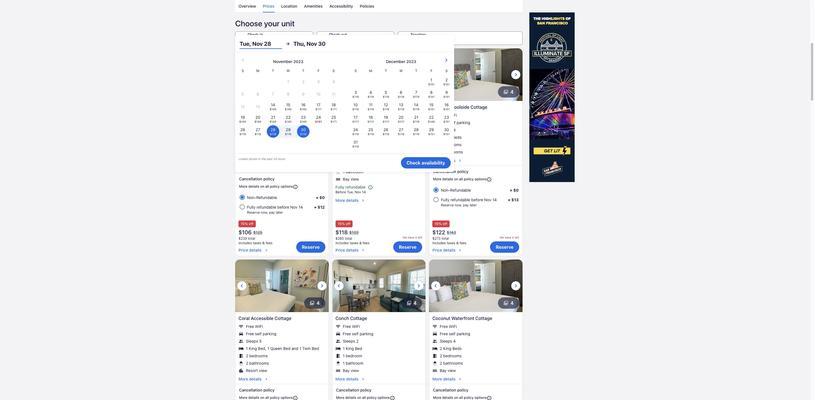 Task type: describe. For each thing, give the bounding box(es) containing it.
palm cottage 10/10 exceptional
[[336, 105, 367, 115]]

1 down 1 bedroom
[[343, 361, 345, 366]]

pay for $106
[[269, 211, 275, 215]]

more details button for conch cottage
[[336, 377, 422, 382]]

3
[[414, 89, 417, 94]]

december 2023
[[386, 59, 416, 64]]

conch
[[336, 316, 349, 321]]

more for 'more details on all policy options' button associated with coconut waterfront cottage
[[433, 396, 442, 400]]

+ up $13
[[510, 188, 513, 193]]

$12
[[318, 205, 325, 210]]

palm cottage | 1 bedroom, premium bedding, individually decorated image
[[332, 48, 426, 101]]

queen inside 'list item'
[[270, 346, 282, 351]]

includes for $118
[[336, 241, 349, 245]]

14 for $106
[[299, 205, 303, 210]]

prices
[[249, 157, 257, 161]]

coconut for coconut poolside cottage
[[433, 105, 450, 110]]

2 t from the left
[[302, 69, 305, 73]]

1 inside 1 bedroom list item
[[343, 354, 345, 359]]

1 inside the '1 king bed' list item
[[343, 346, 345, 351]]

prices link
[[263, 0, 275, 12]]

$125 button
[[253, 230, 263, 235]]

0 vertical spatial 1 bathroom
[[246, 150, 267, 155]]

10/10
[[336, 111, 345, 115]]

accessibility link
[[330, 0, 353, 12]]

sleeps 4 list item for $122
[[433, 128, 519, 133]]

amenities link
[[304, 0, 323, 12]]

sleeps inside "free self parking 386 sq ft reserve now, pay deposit sleeps 2"
[[343, 147, 355, 152]]

list for conch cottage
[[336, 324, 422, 374]]

fully for $122
[[441, 198, 450, 202]]

free self parking 386 sq ft reserve now, pay deposit sleeps 2
[[343, 125, 389, 152]]

386
[[343, 133, 350, 138]]

sleeps for coral accessible cottage
[[246, 339, 258, 344]]

$0 for $122
[[514, 188, 519, 193]]

3 t from the left
[[385, 69, 387, 73]]

$273
[[433, 237, 441, 241]]

overview link
[[239, 0, 256, 12]]

3 s from the left
[[355, 69, 357, 73]]

sleeps 2
[[343, 339, 359, 344]]

1 up 'lowest' in the left of the page
[[246, 150, 248, 155]]

cancellation policy for coral accessible cottage
[[239, 388, 275, 393]]

before
[[336, 190, 346, 195]]

coral accessible cottage
[[239, 316, 292, 321]]

1 vertical spatial bathroom
[[346, 170, 363, 174]]

5 button
[[304, 86, 325, 98]]

fully inside button
[[336, 185, 344, 190]]

now, for $122
[[455, 203, 462, 207]]

$106
[[239, 229, 252, 236]]

show previous image image for conch cottage
[[336, 283, 342, 290]]

1 bedroom list item
[[336, 354, 422, 359]]

we for $118
[[403, 236, 407, 239]]

1 t from the left
[[272, 69, 274, 73]]

2 queen beds
[[246, 135, 272, 140]]

choose your unit
[[235, 19, 295, 28]]

coconut poolside cottage
[[433, 105, 488, 110]]

cottage right conch
[[350, 316, 367, 321]]

2 bathrooms list item for accessible
[[239, 361, 325, 366]]

key
[[239, 105, 246, 110]]

reserve inside "free self parking 386 sq ft reserve now, pay deposit sleeps 2"
[[343, 140, 358, 145]]

have for $122
[[505, 236, 511, 239]]

tue, inside tue, nov 28 button
[[240, 40, 251, 47]]

2 list item from the top
[[336, 162, 422, 167]]

nov left "$12"
[[290, 205, 298, 210]]

refundable inside button
[[345, 185, 366, 190]]

2 vertical spatial 1 bathroom
[[343, 361, 363, 366]]

november
[[273, 59, 293, 64]]

location link
[[281, 0, 297, 12]]

off for $118
[[346, 222, 351, 226]]

nov 28
[[248, 38, 262, 43]]

free wifi list item for conch cottage
[[336, 324, 422, 329]]

next month image
[[443, 57, 450, 64]]

before tue, nov 14
[[336, 190, 366, 195]]

all for coconut waterfront cottage
[[459, 396, 463, 400]]

later for $106
[[276, 211, 283, 215]]

price for $118
[[336, 248, 345, 253]]

tue, nov 28
[[240, 40, 271, 47]]

1 down lowest prices in the past 24 hours check availability
[[343, 170, 345, 174]]

medium image for coral accessible cottage
[[264, 377, 269, 382]]

2 queen beds list item
[[239, 135, 325, 140]]

view for coconut
[[448, 369, 456, 373]]

unit
[[281, 19, 295, 28]]

small image for $122
[[487, 177, 492, 182]]

free wifi list item for coconut poolside cottage
[[433, 113, 519, 118]]

lowest
[[239, 157, 248, 161]]

free wifi list item for coral accessible cottage
[[239, 324, 325, 329]]

nov down fully refundable at top
[[355, 190, 361, 195]]

1 vertical spatial 1 bathroom
[[343, 170, 363, 174]]

more for 'more details on all policy options' button associated with coral accessible cottage
[[239, 396, 248, 400]]

m for december 2023
[[369, 69, 372, 73]]

taxes for $118
[[350, 241, 358, 245]]

nov inside button
[[252, 40, 263, 47]]

sleeps 4 for $122
[[440, 128, 456, 132]]

resort view
[[246, 369, 267, 373]]

beds for $106
[[262, 135, 272, 140]]

show previous image image for coconut waterfront cottage
[[433, 283, 439, 290]]

key lime cottage | private kitchen | full-size fridge, microwave, oven, stovetop image
[[235, 48, 329, 101]]

nov inside "button"
[[307, 40, 317, 47]]

2 bedrooms list item for waterfront
[[433, 354, 519, 359]]

cancellation for conch cottage
[[336, 388, 359, 393]]

2 vertical spatial 1 bathroom list item
[[336, 361, 422, 366]]

overview
[[239, 4, 256, 8]]

medium image for $106
[[264, 248, 269, 253]]

0 vertical spatial bathroom
[[249, 150, 267, 155]]

on for conch cottage
[[357, 396, 361, 400]]

1 sleeps 2 list item from the top
[[336, 147, 422, 153]]

more details for conch cottage
[[336, 377, 359, 382]]

$13
[[512, 198, 519, 202]]

poolside
[[452, 105, 470, 110]]

self inside "free self parking 386 sq ft reserve now, pay deposit sleeps 2"
[[352, 125, 359, 130]]

parking for key lime cottage
[[263, 120, 276, 125]]

$125
[[253, 230, 262, 235]]

conch cottage
[[336, 316, 367, 321]]

later for $122
[[470, 203, 477, 207]]

fees for $118
[[363, 241, 370, 245]]

exceptional
[[346, 111, 367, 115]]

cottage for coconut poolside cottage
[[471, 105, 488, 110]]

$139 button
[[349, 230, 359, 235]]

bed inside the '1 king bed' list item
[[355, 346, 362, 351]]

free wifi for conch cottage
[[343, 324, 360, 329]]

$239
[[239, 237, 247, 241]]

$118
[[336, 229, 348, 236]]

left for $118
[[418, 236, 422, 239]]

nov left $13
[[484, 198, 492, 202]]

free self parking list item for conch cottage
[[336, 332, 422, 337]]

show all 4 images for coconut waterfront cottage image
[[504, 301, 508, 306]]

taxes for $106
[[253, 241, 261, 245]]

bed,
[[258, 346, 266, 351]]

off for $122
[[443, 222, 448, 226]]

refundable for $122
[[451, 198, 470, 202]]

in
[[258, 157, 261, 161]]

prices
[[263, 4, 275, 8]]

more details on all policy options button for coconut waterfront cottage
[[433, 394, 519, 401]]

1 king bed, 1 queen bed and 1 twin bed list item
[[239, 346, 325, 352]]

lowest prices in the past 24 hours check availability
[[239, 157, 445, 166]]

28 inside button
[[264, 40, 271, 47]]

medium image for $122
[[458, 248, 463, 253]]

more details on all policy options button for conch cottage
[[336, 394, 422, 401]]

2023 for december 2023
[[407, 59, 416, 64]]

$118 $139 $265 total includes taxes & fees
[[336, 229, 370, 245]]

4 t from the left
[[415, 69, 417, 73]]

wifi down the exceptional
[[352, 118, 360, 123]]

bathrooms for waterfront
[[443, 361, 463, 366]]

+ up "$12"
[[316, 195, 319, 200]]

+ $0 for $122
[[510, 188, 519, 193]]

twin
[[302, 346, 311, 351]]

off for $106
[[249, 222, 254, 226]]

choose
[[235, 19, 262, 28]]

nov 28 button
[[235, 31, 313, 45]]

1 bedroom
[[343, 354, 362, 359]]

medium image for $118
[[361, 248, 366, 253]]

policies
[[360, 4, 374, 8]]

taxes for $122
[[447, 241, 455, 245]]

show all 4 images for coral accessible cottage image
[[310, 301, 314, 306]]

and
[[292, 346, 298, 351]]

location
[[281, 4, 297, 8]]

non-refundable for $106
[[247, 195, 277, 200]]

$106 $125 $239 total includes taxes & fees
[[239, 229, 273, 245]]

deposit
[[376, 140, 389, 145]]

sleeps 5
[[246, 339, 262, 344]]

+ $12 reserve now, pay later
[[247, 205, 325, 215]]

king for cottage
[[346, 346, 354, 351]]

w for december
[[400, 69, 403, 73]]

resort
[[246, 369, 258, 373]]

key lime cottage
[[239, 105, 276, 110]]

nov inside button
[[248, 38, 256, 43]]

free wifi list item for key lime cottage
[[239, 113, 325, 118]]

$143
[[447, 230, 456, 235]]

bedrooms for coral accessible cottage
[[249, 354, 268, 359]]

coral
[[239, 316, 250, 321]]

thu, nov 30 button
[[294, 39, 336, 49]]

1 right and
[[300, 346, 301, 351]]

lime
[[248, 105, 258, 110]]

sleeps 4 list item down waterfront
[[433, 339, 519, 344]]

1 right bed,
[[267, 346, 269, 351]]

parking for conch cottage
[[360, 332, 373, 337]]

$143 button
[[446, 230, 457, 235]]

cancellation for coral accessible cottage
[[239, 388, 262, 393]]

24
[[274, 157, 277, 161]]

reserve button
[[393, 242, 422, 253]]

$122
[[433, 229, 445, 236]]

m for november 2023
[[256, 69, 259, 73]]

5 inside button
[[317, 89, 320, 94]]

more details button for coconut poolside cottage
[[433, 158, 519, 163]]

policies link
[[360, 0, 374, 12]]

2 bed from the left
[[312, 346, 319, 351]]

2 reserve link from the left
[[490, 242, 519, 253]]

on for coral accessible cottage
[[260, 396, 264, 400]]

refundable for $106
[[256, 195, 277, 200]]

free self parking list item for coral accessible cottage
[[239, 332, 325, 337]]

waterfront
[[452, 316, 474, 321]]

free self parking list item up '386 sq ft' list item
[[336, 125, 422, 130]]

reserve inside button
[[399, 245, 417, 250]]

free self parking for lime
[[246, 120, 276, 125]]

free wifi down the exceptional
[[343, 118, 360, 123]]

hours
[[278, 157, 286, 161]]

1 bedroom, premium bedding, individually decorated image for waterfront
[[429, 260, 523, 312]]

fees for $122
[[460, 241, 467, 245]]

non-refundable for $122
[[441, 188, 471, 193]]

4 button for conch cottage
[[401, 298, 422, 309]]

accessible
[[251, 316, 274, 321]]

3 button
[[401, 86, 422, 98]]

view for coral
[[259, 369, 267, 373]]

1 bedroom, premium bedding, individually decorated image for poolside
[[429, 48, 523, 101]]



Task type: vqa. For each thing, say whether or not it's contained in the screenshot.


Task type: locate. For each thing, give the bounding box(es) containing it.
2 w from the left
[[400, 69, 403, 73]]

1 king bed, 1 queen bed and 1 twin bed
[[246, 346, 319, 351]]

amenities
[[304, 4, 323, 8]]

free self parking for cottage
[[343, 332, 373, 337]]

includes for $122
[[433, 241, 446, 245]]

1 vertical spatial tue,
[[347, 190, 354, 195]]

1 down sleeps 5
[[246, 346, 248, 351]]

2 2 king beds from the top
[[440, 346, 462, 351]]

2 horizontal spatial price details
[[433, 248, 456, 253]]

2 king beds for waterfront
[[440, 346, 462, 351]]

nov
[[248, 38, 256, 43], [252, 40, 263, 47], [307, 40, 317, 47], [355, 190, 361, 195], [484, 198, 492, 202], [290, 205, 298, 210]]

small image
[[487, 177, 492, 182], [293, 185, 298, 190], [293, 396, 298, 401]]

15% for $106
[[241, 222, 248, 226]]

taxes inside $118 $139 $265 total includes taxes & fees
[[350, 241, 358, 245]]

your
[[264, 19, 280, 28]]

1
[[246, 150, 248, 155], [343, 170, 345, 174], [246, 346, 248, 351], [267, 346, 269, 351], [300, 346, 301, 351], [343, 346, 345, 351], [343, 354, 345, 359], [343, 361, 345, 366]]

0 horizontal spatial we have 4 left
[[403, 236, 422, 239]]

& for $122
[[456, 241, 459, 245]]

2 horizontal spatial fully
[[441, 198, 450, 202]]

fully refundable
[[336, 185, 366, 190]]

free self parking list item up 2 queen beds list item
[[239, 120, 325, 125]]

list for coconut waterfront cottage
[[433, 324, 519, 374]]

more details button for coconut waterfront cottage
[[433, 377, 519, 382]]

view
[[254, 157, 262, 162], [351, 177, 359, 182], [259, 369, 267, 373], [351, 369, 359, 373], [448, 369, 456, 373]]

refundable
[[345, 185, 366, 190], [451, 198, 470, 202], [257, 205, 276, 210]]

pay inside + $12 reserve now, pay later
[[269, 211, 275, 215]]

0 horizontal spatial 28
[[257, 38, 262, 43]]

parking up '386 sq ft' list item
[[360, 125, 373, 130]]

1 15% from the left
[[241, 222, 248, 226]]

later inside + $12 reserve now, pay later
[[276, 211, 283, 215]]

2 fees from the left
[[363, 241, 370, 245]]

5
[[317, 89, 320, 94], [259, 339, 262, 344]]

now, inside + $12 reserve now, pay later
[[261, 211, 268, 215]]

0 vertical spatial before
[[471, 198, 483, 202]]

refundable for $106
[[257, 205, 276, 210]]

show all 4 images for conch cottage image
[[407, 301, 411, 306]]

off up $139
[[346, 222, 351, 226]]

& for $118
[[359, 241, 362, 245]]

sleeps for conch cottage
[[343, 339, 355, 344]]

1 list item from the top
[[336, 155, 422, 160]]

show previous image image for coral accessible cottage
[[239, 283, 245, 290]]

reserve now, pay deposit list item
[[336, 140, 422, 145]]

0 vertical spatial 14
[[362, 190, 366, 195]]

15% off for $122
[[435, 222, 448, 226]]

386 sq ft list item
[[336, 133, 422, 138]]

small image for conch cottage
[[390, 396, 395, 401]]

includes inside $118 $139 $265 total includes taxes & fees
[[336, 241, 349, 245]]

1 bed from the left
[[283, 346, 291, 351]]

off up "$106"
[[249, 222, 254, 226]]

self for coconut waterfront cottage
[[449, 332, 456, 337]]

1 price from the left
[[239, 248, 248, 253]]

& inside $118 $139 $265 total includes taxes & fees
[[359, 241, 362, 245]]

price details down $265
[[336, 248, 359, 253]]

0 vertical spatial refundable
[[345, 185, 366, 190]]

cottage up the exceptional
[[347, 105, 364, 110]]

king for poolside
[[443, 135, 452, 140]]

1 bathroom down 1 bedroom
[[343, 361, 363, 366]]

t down november
[[272, 69, 274, 73]]

0 horizontal spatial before
[[277, 205, 289, 210]]

nov down choose
[[248, 38, 256, 43]]

price details button down $118 $139 $265 total includes taxes & fees
[[336, 246, 370, 253]]

2 & from the left
[[359, 241, 362, 245]]

show all 4 images for coconut poolside cottage image
[[504, 90, 508, 94]]

$265
[[336, 237, 344, 241]]

2 vertical spatial pay
[[269, 211, 275, 215]]

2 off from the left
[[346, 222, 351, 226]]

1 bathroom up prices
[[246, 150, 267, 155]]

2 king beds list item for waterfront
[[433, 346, 519, 352]]

3 price details button from the left
[[433, 246, 467, 253]]

non-refundable up + $12 reserve now, pay later
[[247, 195, 277, 200]]

price down $239
[[239, 248, 248, 253]]

1 2 king beds from the top
[[440, 135, 462, 140]]

total inside $118 $139 $265 total includes taxes & fees
[[345, 237, 352, 241]]

30
[[318, 40, 326, 47]]

parking down the poolside
[[457, 120, 470, 125]]

t down november 2023
[[302, 69, 305, 73]]

0 horizontal spatial refundable
[[257, 205, 276, 210]]

free wifi list item down waterfront
[[433, 324, 519, 329]]

1 off from the left
[[249, 222, 254, 226]]

off
[[249, 222, 254, 226], [346, 222, 351, 226], [443, 222, 448, 226]]

price details down $239
[[239, 248, 262, 253]]

1 vertical spatial now,
[[455, 203, 462, 207]]

1 & from the left
[[262, 241, 265, 245]]

more details button for coral accessible cottage
[[239, 377, 325, 382]]

0 horizontal spatial price
[[239, 248, 248, 253]]

sleeps down coconut poolside cottage
[[440, 128, 452, 132]]

reserve inside + $12 reserve now, pay later
[[247, 211, 260, 215]]

sleeps 4 down coconut waterfront cottage
[[440, 339, 456, 344]]

2 left from the left
[[515, 236, 519, 239]]

1 horizontal spatial off
[[346, 222, 351, 226]]

2 coconut from the top
[[433, 316, 450, 321]]

1 15% off from the left
[[241, 222, 254, 226]]

3 bed from the left
[[355, 346, 362, 351]]

2 king beds for poolside
[[440, 135, 462, 140]]

view inside list item
[[259, 369, 267, 373]]

0 vertical spatial fully
[[336, 185, 344, 190]]

1 fees from the left
[[266, 241, 273, 245]]

total for $106
[[248, 237, 255, 241]]

0 vertical spatial tue,
[[240, 40, 251, 47]]

28 down choose your unit
[[257, 38, 262, 43]]

2 price details from the left
[[336, 248, 359, 253]]

small image
[[390, 396, 395, 401], [487, 396, 492, 401]]

0 horizontal spatial includes
[[239, 241, 252, 245]]

14
[[362, 190, 366, 195], [493, 198, 497, 202], [299, 205, 303, 210]]

3 includes from the left
[[433, 241, 446, 245]]

show previous image image for coconut poolside cottage
[[433, 71, 439, 78]]

left
[[418, 236, 422, 239], [515, 236, 519, 239]]

refundable up + $12 reserve now, pay later
[[256, 195, 277, 200]]

2023 right november
[[294, 59, 303, 64]]

fees inside '$122 $143 $273 total includes taxes & fees'
[[460, 241, 467, 245]]

1 vertical spatial refundable
[[256, 195, 277, 200]]

1 horizontal spatial 15%
[[338, 222, 345, 226]]

2
[[246, 135, 248, 140], [440, 135, 442, 140], [440, 142, 442, 147], [356, 147, 359, 152], [440, 150, 442, 155], [356, 339, 359, 344], [440, 346, 442, 351], [246, 354, 248, 359], [440, 354, 442, 359], [246, 361, 248, 366], [440, 361, 442, 366]]

0 horizontal spatial $0
[[320, 195, 325, 200]]

0 vertical spatial now,
[[359, 140, 367, 145]]

1 bedroom, premium bedding, individually decorated image
[[429, 48, 523, 101], [235, 260, 329, 312], [429, 260, 523, 312]]

2 s from the left
[[333, 69, 335, 73]]

price details for $118
[[336, 248, 359, 253]]

show previous image image for key lime cottage
[[239, 71, 245, 78]]

1 vertical spatial pay
[[463, 203, 469, 207]]

&
[[262, 241, 265, 245], [359, 241, 362, 245], [456, 241, 459, 245]]

taxes inside '$122 $143 $273 total includes taxes & fees'
[[447, 241, 455, 245]]

palm
[[336, 105, 346, 110]]

+ $0 for $106
[[316, 195, 325, 200]]

list
[[235, 0, 523, 12], [239, 113, 325, 162], [433, 113, 519, 155], [336, 118, 422, 182], [239, 324, 325, 374], [336, 324, 422, 374], [433, 324, 519, 374]]

bathrooms for accessible
[[249, 361, 269, 366]]

$139
[[350, 230, 359, 235]]

0 horizontal spatial small image
[[390, 396, 395, 401]]

3 15% off from the left
[[435, 222, 448, 226]]

check
[[407, 160, 421, 166]]

2 have from the left
[[505, 236, 511, 239]]

free wifi for key lime cottage
[[246, 113, 263, 118]]

0 horizontal spatial 5
[[259, 339, 262, 344]]

1 s from the left
[[242, 69, 244, 73]]

+ $0
[[510, 188, 519, 193], [316, 195, 325, 200]]

total right $273
[[442, 237, 449, 241]]

1 vertical spatial non-refundable
[[247, 195, 277, 200]]

price details for $106
[[239, 248, 262, 253]]

queen up prices
[[249, 135, 261, 140]]

includes inside $106 $125 $239 total includes taxes & fees
[[239, 241, 252, 245]]

price details button down $106 $125 $239 total includes taxes & fees
[[239, 246, 273, 253]]

tue, up previous month icon
[[240, 40, 251, 47]]

wifi down accessible
[[255, 324, 263, 329]]

4 button for coconut waterfront cottage
[[498, 298, 519, 309]]

3 total from the left
[[442, 237, 449, 241]]

fees inside $118 $139 $265 total includes taxes & fees
[[363, 241, 370, 245]]

free self parking for accessible
[[246, 332, 276, 337]]

more details for coconut poolside cottage
[[433, 158, 456, 163]]

previous month image
[[240, 57, 247, 64]]

free wifi list item up '386 sq ft' list item
[[336, 118, 422, 123]]

sleeps 5 list item
[[239, 339, 325, 344]]

wifi for key lime cottage
[[255, 113, 263, 118]]

the
[[262, 157, 266, 161]]

2 price from the left
[[336, 248, 345, 253]]

3 15% from the left
[[435, 222, 442, 226]]

thu,
[[294, 40, 305, 47]]

includes inside '$122 $143 $273 total includes taxes & fees'
[[433, 241, 446, 245]]

2 bathrooms list item for poolside
[[433, 150, 519, 155]]

w down november 2023
[[287, 69, 290, 73]]

free self parking
[[246, 120, 276, 125], [440, 120, 470, 125], [246, 332, 276, 337], [343, 332, 373, 337], [440, 332, 470, 337]]

+ inside + $13 reserve now, pay later
[[508, 198, 511, 202]]

2 horizontal spatial 14
[[493, 198, 497, 202]]

now, for $106
[[261, 211, 268, 215]]

1 vertical spatial $0
[[320, 195, 325, 200]]

& inside $106 $125 $239 total includes taxes & fees
[[262, 241, 265, 245]]

0 horizontal spatial w
[[287, 69, 290, 73]]

1 includes from the left
[[239, 241, 252, 245]]

free self parking list item for coconut poolside cottage
[[433, 120, 519, 125]]

15% off up $118
[[338, 222, 351, 226]]

0 horizontal spatial price details
[[239, 248, 262, 253]]

1 have from the left
[[408, 236, 414, 239]]

2 2 king beds list item from the top
[[433, 346, 519, 352]]

self for coral accessible cottage
[[255, 332, 262, 337]]

3 off from the left
[[443, 222, 448, 226]]

sq
[[351, 133, 356, 138]]

2 king beds
[[440, 135, 462, 140], [440, 346, 462, 351]]

availability
[[422, 160, 445, 166]]

later inside + $13 reserve now, pay later
[[470, 203, 477, 207]]

2 horizontal spatial total
[[442, 237, 449, 241]]

medium image
[[361, 198, 366, 203], [264, 377, 269, 382], [361, 377, 366, 382]]

1 horizontal spatial small image
[[487, 396, 492, 401]]

refundable
[[450, 188, 471, 193], [256, 195, 277, 200]]

price down $273
[[433, 248, 442, 253]]

free self parking list item
[[239, 120, 325, 125], [433, 120, 519, 125], [336, 125, 422, 130], [239, 332, 325, 337], [336, 332, 422, 337], [433, 332, 519, 337]]

free inside "free self parking 386 sq ft reserve now, pay deposit sleeps 2"
[[343, 125, 351, 130]]

resort view list item
[[239, 369, 325, 374]]

price details button for $122
[[433, 246, 467, 253]]

2 bathrooms list item
[[433, 150, 519, 155], [239, 361, 325, 366], [433, 361, 519, 366]]

check availability button
[[401, 157, 451, 169]]

price for $122
[[433, 248, 442, 253]]

more for coral accessible cottage's more details button
[[239, 377, 248, 382]]

free wifi down accessible
[[246, 324, 263, 329]]

thu, nov 30
[[294, 40, 326, 47]]

1 horizontal spatial includes
[[336, 241, 349, 245]]

free wifi list item
[[239, 113, 325, 118], [433, 113, 519, 118], [336, 118, 422, 123], [239, 324, 325, 329], [336, 324, 422, 329], [433, 324, 519, 329]]

cancellation policy
[[433, 169, 469, 174], [239, 177, 275, 181], [239, 388, 275, 393], [336, 388, 372, 393], [433, 388, 469, 393]]

2 vertical spatial refundable
[[257, 205, 276, 210]]

1 left from the left
[[418, 236, 422, 239]]

sleeps 2 list item up the '1 king bed' list item
[[336, 339, 422, 344]]

2 m from the left
[[369, 69, 372, 73]]

1 we from the left
[[403, 236, 407, 239]]

2 bedrooms list item
[[433, 142, 519, 147], [239, 354, 325, 359], [433, 354, 519, 359]]

2 price details button from the left
[[336, 246, 370, 253]]

all for conch cottage
[[362, 396, 366, 400]]

sleeps 4 list item
[[239, 128, 325, 133], [433, 128, 519, 133], [433, 339, 519, 344]]

1 king bed
[[343, 346, 362, 351]]

& inside '$122 $143 $273 total includes taxes & fees'
[[456, 241, 459, 245]]

show next image image for coral accessible cottage
[[319, 283, 325, 290]]

28 inside button
[[257, 38, 262, 43]]

price details button
[[239, 246, 273, 253], [336, 246, 370, 253], [433, 246, 467, 253]]

total
[[248, 237, 255, 241], [345, 237, 352, 241], [442, 237, 449, 241]]

2 inside "free self parking 386 sq ft reserve now, pay deposit sleeps 2"
[[356, 147, 359, 152]]

sleeps for coconut poolside cottage
[[440, 128, 452, 132]]

sleeps for key lime cottage
[[246, 128, 258, 132]]

15%
[[241, 222, 248, 226], [338, 222, 345, 226], [435, 222, 442, 226]]

2 horizontal spatial refundable
[[451, 198, 470, 202]]

+ left "$12"
[[314, 205, 317, 210]]

free wifi down coconut poolside cottage
[[440, 113, 457, 118]]

+ $0 up $13
[[510, 188, 519, 193]]

conch cottage | private kitchen | full-size fridge, microwave, oven, stovetop image
[[332, 260, 426, 312]]

w for november
[[287, 69, 290, 73]]

1 bathroom list item up the hours
[[239, 150, 325, 155]]

2023 for november 2023
[[294, 59, 303, 64]]

0 vertical spatial queen
[[249, 135, 261, 140]]

0 vertical spatial small image
[[487, 177, 492, 182]]

fully refundable before nov 14
[[441, 198, 497, 202], [247, 205, 303, 210]]

1 horizontal spatial taxes
[[350, 241, 358, 245]]

3 fees from the left
[[460, 241, 467, 245]]

more details on all policy options for conch cottage
[[336, 396, 390, 400]]

sleeps 2 list item
[[336, 147, 422, 153], [336, 339, 422, 344]]

tue, nov 28 button
[[240, 39, 282, 49]]

non-refundable
[[441, 188, 471, 193], [247, 195, 277, 200]]

free self parking list item up the '1 king bed' list item
[[336, 332, 422, 337]]

0 horizontal spatial pay
[[269, 211, 275, 215]]

1 horizontal spatial price details button
[[336, 246, 370, 253]]

list item
[[336, 155, 422, 160], [336, 162, 422, 167]]

15% off up "$106"
[[241, 222, 254, 226]]

1 down sleeps 2
[[343, 346, 345, 351]]

1 horizontal spatial non-refundable
[[441, 188, 471, 193]]

2 vertical spatial now,
[[261, 211, 268, 215]]

1 vertical spatial 2 king beds
[[440, 346, 462, 351]]

1 horizontal spatial f
[[431, 69, 433, 73]]

1 horizontal spatial price
[[336, 248, 345, 253]]

0 vertical spatial 1 bathroom list item
[[239, 150, 325, 155]]

on
[[454, 177, 458, 181], [260, 185, 264, 189], [260, 396, 264, 400], [357, 396, 361, 400], [454, 396, 458, 400]]

now, inside "free self parking 386 sq ft reserve now, pay deposit sleeps 2"
[[359, 140, 367, 145]]

total for $118
[[345, 237, 352, 241]]

bedrooms
[[443, 142, 462, 147], [249, 354, 268, 359], [443, 354, 462, 359]]

parking down waterfront
[[457, 332, 470, 337]]

1 vertical spatial list item
[[336, 162, 422, 167]]

1 w from the left
[[287, 69, 290, 73]]

t
[[272, 69, 274, 73], [302, 69, 305, 73], [385, 69, 387, 73], [415, 69, 417, 73]]

0 horizontal spatial non-
[[247, 195, 256, 200]]

2 horizontal spatial off
[[443, 222, 448, 226]]

0 horizontal spatial price details button
[[239, 246, 273, 253]]

2 sleeps 2 list item from the top
[[336, 339, 422, 344]]

cottage right lime
[[259, 105, 276, 110]]

total down $125 button
[[248, 237, 255, 241]]

3 taxes from the left
[[447, 241, 455, 245]]

taxes down the $143 button
[[447, 241, 455, 245]]

fees inside $106 $125 $239 total includes taxes & fees
[[266, 241, 273, 245]]

bathroom
[[249, 150, 267, 155], [346, 170, 363, 174], [346, 361, 363, 366]]

+ $13 reserve now, pay later
[[441, 198, 519, 207]]

we
[[403, 236, 407, 239], [500, 236, 504, 239]]

medium image for conch cottage
[[361, 377, 366, 382]]

2 bedrooms list item for accessible
[[239, 354, 325, 359]]

king for waterfront
[[443, 346, 452, 351]]

0 vertical spatial 5
[[317, 89, 320, 94]]

total inside $106 $125 $239 total includes taxes & fees
[[248, 237, 255, 241]]

0 horizontal spatial taxes
[[253, 241, 261, 245]]

reserve inside + $13 reserve now, pay later
[[441, 203, 454, 207]]

non- for $106
[[247, 195, 256, 200]]

1 total from the left
[[248, 237, 255, 241]]

have for $118
[[408, 236, 414, 239]]

1 vertical spatial before
[[277, 205, 289, 210]]

0 vertical spatial refundable
[[450, 188, 471, 193]]

1 f from the left
[[318, 69, 320, 73]]

sleeps 4 for $106
[[246, 128, 262, 132]]

0 horizontal spatial left
[[418, 236, 422, 239]]

bay view
[[246, 157, 262, 162], [343, 177, 359, 182], [343, 369, 359, 373], [440, 369, 456, 373]]

1 horizontal spatial &
[[359, 241, 362, 245]]

2 bathrooms list item for waterfront
[[433, 361, 519, 366]]

2 includes from the left
[[336, 241, 349, 245]]

more details on all policy options button
[[433, 175, 519, 185], [239, 182, 325, 192], [239, 394, 325, 401], [336, 394, 422, 401], [433, 394, 519, 401]]

2 small image from the left
[[487, 396, 492, 401]]

medium image
[[458, 158, 463, 163], [264, 248, 269, 253], [361, 248, 366, 253], [458, 248, 463, 253], [458, 377, 463, 382]]

+
[[510, 188, 513, 193], [316, 195, 319, 200], [508, 198, 511, 202], [314, 205, 317, 210]]

2 vertical spatial small image
[[293, 396, 298, 401]]

$0 up $13
[[514, 188, 519, 193]]

3 & from the left
[[456, 241, 459, 245]]

1 price details from the left
[[239, 248, 262, 253]]

fully refundable button
[[336, 185, 422, 190]]

ft
[[357, 133, 360, 138]]

1 reserve link from the left
[[296, 242, 325, 253]]

total inside '$122 $143 $273 total includes taxes & fees'
[[442, 237, 449, 241]]

14 left $13
[[493, 198, 497, 202]]

1 small image from the left
[[390, 396, 395, 401]]

1 bedroom, premium bedding, individually decorated image for accessible
[[235, 260, 329, 312]]

refundable up + $13 reserve now, pay later
[[450, 188, 471, 193]]

bedroom
[[346, 354, 362, 359]]

fees
[[266, 241, 273, 245], [363, 241, 370, 245], [460, 241, 467, 245]]

king inside 'list item'
[[249, 346, 257, 351]]

before for $106
[[277, 205, 289, 210]]

bathroom up fully refundable at top
[[346, 170, 363, 174]]

coconut waterfront cottage
[[433, 316, 492, 321]]

0 horizontal spatial f
[[318, 69, 320, 73]]

0 horizontal spatial fully
[[247, 205, 256, 210]]

5 inside list item
[[259, 339, 262, 344]]

15% for $118
[[338, 222, 345, 226]]

free wifi for coconut poolside cottage
[[440, 113, 457, 118]]

1 vertical spatial 2 king beds list item
[[433, 346, 519, 352]]

price details
[[239, 248, 262, 253], [336, 248, 359, 253], [433, 248, 456, 253]]

queen down sleeps 5 list item at the left bottom of the page
[[270, 346, 282, 351]]

15% off up $122
[[435, 222, 448, 226]]

2 vertical spatial bathroom
[[346, 361, 363, 366]]

includes down $265
[[336, 241, 349, 245]]

$0
[[514, 188, 519, 193], [320, 195, 325, 200]]

3 price from the left
[[433, 248, 442, 253]]

1 vertical spatial + $0
[[316, 195, 325, 200]]

1 horizontal spatial + $0
[[510, 188, 519, 193]]

1 we have 4 left from the left
[[403, 236, 422, 239]]

1 2 king beds list item from the top
[[433, 135, 519, 140]]

more for more details button related to conch cottage
[[336, 377, 345, 382]]

includes down $239
[[239, 241, 252, 245]]

price down $265
[[336, 248, 345, 253]]

2 horizontal spatial bed
[[355, 346, 362, 351]]

price details button for $118
[[336, 246, 370, 253]]

2 bathrooms for accessible
[[246, 361, 269, 366]]

2 horizontal spatial fees
[[460, 241, 467, 245]]

sleeps 2 list item down reserve now, pay deposit 'list item'
[[336, 147, 422, 153]]

more
[[433, 158, 442, 163], [433, 177, 442, 181], [239, 185, 248, 189], [336, 198, 345, 203], [239, 377, 248, 382], [336, 377, 345, 382], [433, 377, 442, 382], [239, 396, 248, 400], [336, 396, 345, 400], [433, 396, 442, 400]]

wifi down conch cottage
[[352, 324, 360, 329]]

now, up $143
[[455, 203, 462, 207]]

1 horizontal spatial 14
[[362, 190, 366, 195]]

more for more details button associated with coconut poolside cottage
[[433, 158, 442, 163]]

bay view list item
[[239, 157, 325, 162], [336, 177, 422, 182], [336, 369, 422, 374], [433, 369, 519, 374]]

show previous image image
[[239, 71, 245, 78], [336, 71, 342, 78], [433, 71, 439, 78], [239, 283, 245, 290], [336, 283, 342, 290], [433, 283, 439, 290]]

4 button
[[498, 86, 519, 98], [304, 298, 325, 309], [401, 298, 422, 309], [498, 298, 519, 309]]

1 horizontal spatial refundable
[[345, 185, 366, 190]]

t down december
[[385, 69, 387, 73]]

4 s from the left
[[446, 69, 448, 73]]

1 horizontal spatial have
[[505, 236, 511, 239]]

list containing overview
[[235, 0, 523, 12]]

free wifi list item up the '1 king bed' list item
[[336, 324, 422, 329]]

options
[[475, 177, 487, 181], [281, 185, 293, 189], [281, 396, 293, 400], [378, 396, 390, 400], [475, 396, 487, 400]]

1 bathroom list item down 1 bedroom list item
[[336, 361, 422, 366]]

november 2023
[[273, 59, 303, 64]]

price for $106
[[239, 248, 248, 253]]

$122 $143 $273 total includes taxes & fees
[[433, 229, 467, 245]]

pay inside "free self parking 386 sq ft reserve now, pay deposit sleeps 2"
[[368, 140, 375, 145]]

parking up the '1 king bed' list item
[[360, 332, 373, 337]]

1 horizontal spatial before
[[471, 198, 483, 202]]

show next image image
[[319, 71, 325, 78], [416, 71, 422, 78], [513, 71, 519, 78], [319, 283, 325, 290], [416, 283, 422, 290], [513, 283, 519, 290]]

bathroom up in
[[249, 150, 267, 155]]

0 horizontal spatial fully refundable before nov 14
[[247, 205, 303, 210]]

15% up "$106"
[[241, 222, 248, 226]]

1 price details button from the left
[[239, 246, 273, 253]]

bathroom down "bedroom"
[[346, 361, 363, 366]]

2 bedrooms for coconut waterfront cottage
[[440, 354, 462, 359]]

2 taxes from the left
[[350, 241, 358, 245]]

2 2023 from the left
[[407, 59, 416, 64]]

price details button down '$122 $143 $273 total includes taxes & fees'
[[433, 246, 467, 253]]

1 taxes from the left
[[253, 241, 261, 245]]

more details for coconut waterfront cottage
[[433, 377, 456, 382]]

1 horizontal spatial $0
[[514, 188, 519, 193]]

all
[[459, 177, 463, 181], [265, 185, 269, 189], [265, 396, 269, 400], [362, 396, 366, 400], [459, 396, 463, 400]]

0 vertical spatial 2 king beds
[[440, 135, 462, 140]]

3 price details from the left
[[433, 248, 456, 253]]

2 total from the left
[[345, 237, 352, 241]]

price details for $122
[[433, 248, 456, 253]]

past
[[267, 157, 273, 161]]

$0 up "$12"
[[320, 195, 325, 200]]

small image for coconut waterfront cottage
[[487, 396, 492, 401]]

0 horizontal spatial bed
[[283, 346, 291, 351]]

medium image down "bedroom"
[[361, 377, 366, 382]]

15% off
[[241, 222, 254, 226], [338, 222, 351, 226], [435, 222, 448, 226]]

coconut for coconut waterfront cottage
[[433, 316, 450, 321]]

0 vertical spatial + $0
[[510, 188, 519, 193]]

reserve link
[[296, 242, 325, 253], [490, 242, 519, 253]]

1 horizontal spatial refundable
[[450, 188, 471, 193]]

off up $122
[[443, 222, 448, 226]]

options for conch cottage
[[378, 396, 390, 400]]

2 f from the left
[[431, 69, 433, 73]]

1 vertical spatial refundable
[[451, 198, 470, 202]]

december
[[386, 59, 406, 64]]

2 bedrooms list item for poolside
[[433, 142, 519, 147]]

cottage right the poolside
[[471, 105, 488, 110]]

2 we have 4 left from the left
[[500, 236, 519, 239]]

we have 4 left for $118
[[403, 236, 422, 239]]

parking up 2 queen beds
[[263, 120, 276, 125]]

1 horizontal spatial fees
[[363, 241, 370, 245]]

0 horizontal spatial &
[[262, 241, 265, 245]]

15% for $122
[[435, 222, 442, 226]]

2 we from the left
[[500, 236, 504, 239]]

cottage inside palm cottage 10/10 exceptional
[[347, 105, 364, 110]]

0 horizontal spatial 15% off
[[241, 222, 254, 226]]

wifi for coral accessible cottage
[[255, 324, 263, 329]]

2 15% off from the left
[[338, 222, 351, 226]]

details
[[443, 158, 456, 163], [442, 177, 453, 181], [248, 185, 259, 189], [346, 198, 359, 203], [249, 248, 262, 253], [346, 248, 359, 253], [443, 248, 456, 253], [249, 377, 262, 382], [346, 377, 359, 382], [443, 377, 456, 382], [248, 396, 259, 400], [345, 396, 356, 400], [442, 396, 453, 400]]

$0 for $106
[[320, 195, 325, 200]]

accessibility
[[330, 4, 353, 8]]

parking up sleeps 5 list item at the left bottom of the page
[[263, 332, 276, 337]]

f for december 2023
[[431, 69, 433, 73]]

sleeps up 1 king bed at the left of the page
[[343, 339, 355, 344]]

1 coconut from the top
[[433, 105, 450, 110]]

self down coconut waterfront cottage
[[449, 332, 456, 337]]

queen
[[249, 135, 261, 140], [270, 346, 282, 351]]

taxes inside $106 $125 $239 total includes taxes & fees
[[253, 241, 261, 245]]

coconut left waterfront
[[433, 316, 450, 321]]

w down the december 2023
[[400, 69, 403, 73]]

w
[[287, 69, 290, 73], [400, 69, 403, 73]]

sleeps inside list item
[[246, 339, 258, 344]]

bathrooms for poolside
[[443, 150, 463, 155]]

+ $0 up "$12"
[[316, 195, 325, 200]]

1 bathroom list item
[[239, 150, 325, 155], [336, 170, 422, 175], [336, 361, 422, 366]]

1 horizontal spatial w
[[400, 69, 403, 73]]

now, up $125
[[261, 211, 268, 215]]

options for coconut waterfront cottage
[[475, 396, 487, 400]]

now, inside + $13 reserve now, pay later
[[455, 203, 462, 207]]

0 horizontal spatial now,
[[261, 211, 268, 215]]

wifi down key lime cottage
[[255, 113, 263, 118]]

+ inside + $12 reserve now, pay later
[[314, 205, 317, 210]]

0 horizontal spatial reserve link
[[296, 242, 325, 253]]

queen inside list item
[[249, 135, 261, 140]]

medium image down before tue, nov 14
[[361, 198, 366, 203]]

1 vertical spatial 1 bathroom list item
[[336, 170, 422, 175]]

on for coconut waterfront cottage
[[454, 396, 458, 400]]

1 horizontal spatial later
[[470, 203, 477, 207]]

1 horizontal spatial tue,
[[347, 190, 354, 195]]

taxes down $125 button
[[253, 241, 261, 245]]

1 2023 from the left
[[294, 59, 303, 64]]

2 horizontal spatial 15%
[[435, 222, 442, 226]]

free self parking list item up sleeps 5 list item at the left bottom of the page
[[239, 332, 325, 337]]

parking inside "free self parking 386 sq ft reserve now, pay deposit sleeps 2"
[[360, 125, 373, 130]]

2 king beds list item
[[433, 135, 519, 140], [433, 346, 519, 352]]

1 horizontal spatial we have 4 left
[[500, 236, 519, 239]]

1 king bed list item
[[336, 346, 422, 352]]

bed up "bedroom"
[[355, 346, 362, 351]]

free self parking up 2 queen beds
[[246, 120, 276, 125]]

2 bathrooms for waterfront
[[440, 361, 463, 366]]

15% up $122
[[435, 222, 442, 226]]

1 horizontal spatial m
[[369, 69, 372, 73]]

2 vertical spatial 14
[[299, 205, 303, 210]]

wifi for conch cottage
[[352, 324, 360, 329]]

1 vertical spatial sleeps 2 list item
[[336, 339, 422, 344]]

0 horizontal spatial later
[[276, 211, 283, 215]]

1 vertical spatial coconut
[[433, 316, 450, 321]]

1 horizontal spatial reserve link
[[490, 242, 519, 253]]

now, down ft
[[359, 140, 367, 145]]

more details button
[[433, 158, 519, 163], [336, 198, 422, 203], [239, 377, 325, 382], [336, 377, 422, 382], [433, 377, 519, 382]]

t down the december 2023
[[415, 69, 417, 73]]

0 vertical spatial fully refundable before nov 14
[[441, 198, 497, 202]]

cancellation policy for coconut waterfront cottage
[[433, 388, 469, 393]]

pay inside + $13 reserve now, pay later
[[463, 203, 469, 207]]

0 vertical spatial pay
[[368, 140, 375, 145]]

0 vertical spatial $0
[[514, 188, 519, 193]]

1 m from the left
[[256, 69, 259, 73]]

1 bathroom
[[246, 150, 267, 155], [343, 170, 363, 174], [343, 361, 363, 366]]

free wifi down conch cottage
[[343, 324, 360, 329]]

2 15% from the left
[[338, 222, 345, 226]]

0 vertical spatial list item
[[336, 155, 422, 160]]



